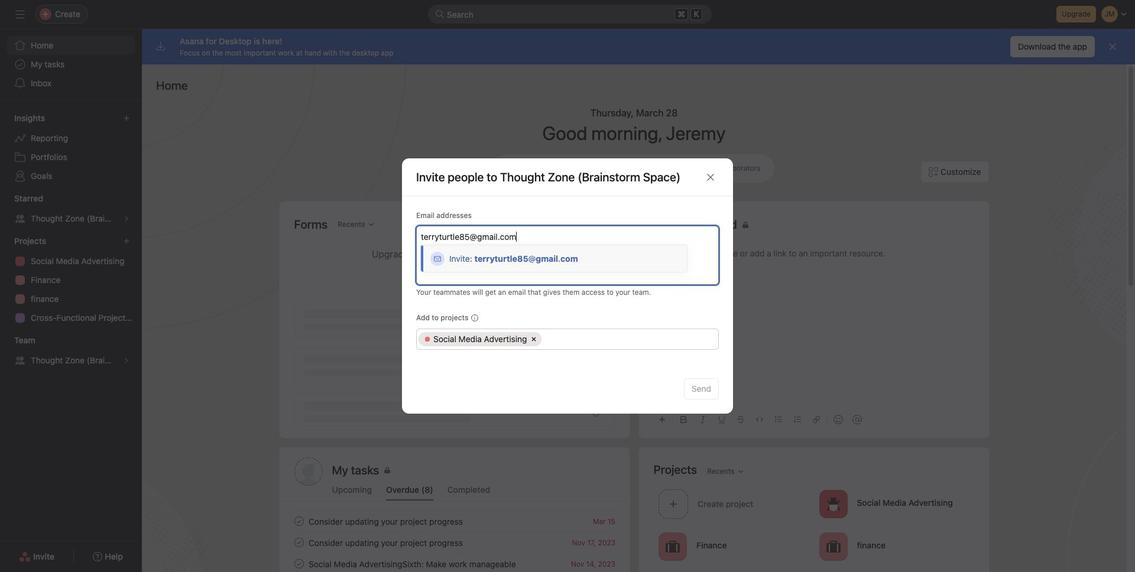 Task type: vqa. For each thing, say whether or not it's contained in the screenshot.
line_and_symbols icon at the bottom of the page
no



Task type: describe. For each thing, give the bounding box(es) containing it.
underline image
[[718, 416, 725, 423]]

briefcase image
[[826, 540, 840, 554]]

numbered list image
[[794, 416, 801, 423]]

briefcase image
[[666, 540, 680, 554]]

prominent image
[[435, 9, 445, 19]]

1 mark complete image from the top
[[292, 536, 306, 550]]

hide sidebar image
[[15, 9, 25, 19]]

at mention image
[[852, 415, 862, 425]]

italics image
[[699, 416, 706, 423]]

bug image
[[826, 497, 840, 511]]

2 mark complete image from the top
[[292, 557, 306, 571]]

more information image
[[471, 315, 478, 322]]

Mark complete checkbox
[[292, 536, 306, 550]]

dismiss image
[[1108, 42, 1118, 51]]



Task type: locate. For each thing, give the bounding box(es) containing it.
Mark complete checkbox
[[292, 514, 306, 529], [292, 557, 306, 571]]

name@gmail.com, name@gmail.com, … text field
[[421, 229, 713, 244]]

strikethrough image
[[737, 416, 744, 423]]

insights element
[[0, 108, 142, 188]]

mark complete checkbox down mark complete option
[[292, 557, 306, 571]]

bold image
[[680, 416, 687, 423]]

link image
[[813, 416, 820, 423]]

list item
[[654, 486, 814, 522], [280, 511, 629, 532], [280, 532, 629, 553], [280, 553, 629, 572]]

starred element
[[0, 188, 142, 231]]

global element
[[0, 29, 142, 100]]

add profile photo image
[[294, 458, 323, 486]]

option
[[421, 245, 687, 272]]

mark complete image down mark complete icon at the left of the page
[[292, 536, 306, 550]]

row
[[417, 329, 718, 349]]

bulleted list image
[[775, 416, 782, 423]]

dialog
[[402, 158, 733, 414]]

teams element
[[0, 330, 142, 373]]

projects element
[[0, 231, 142, 330]]

0 vertical spatial mark complete checkbox
[[292, 514, 306, 529]]

1 vertical spatial mark complete image
[[292, 557, 306, 571]]

mark complete image
[[292, 514, 306, 529]]

1 mark complete checkbox from the top
[[292, 514, 306, 529]]

close this dialog image
[[706, 172, 715, 182]]

mark complete image
[[292, 536, 306, 550], [292, 557, 306, 571]]

toolbar
[[654, 406, 974, 433]]

mark complete checkbox up mark complete option
[[292, 514, 306, 529]]

0 vertical spatial mark complete image
[[292, 536, 306, 550]]

None text field
[[546, 332, 713, 346]]

cell
[[419, 332, 542, 346]]

code image
[[756, 416, 763, 423]]

2 mark complete checkbox from the top
[[292, 557, 306, 571]]

mark complete image down mark complete option
[[292, 557, 306, 571]]

1 vertical spatial mark complete checkbox
[[292, 557, 306, 571]]



